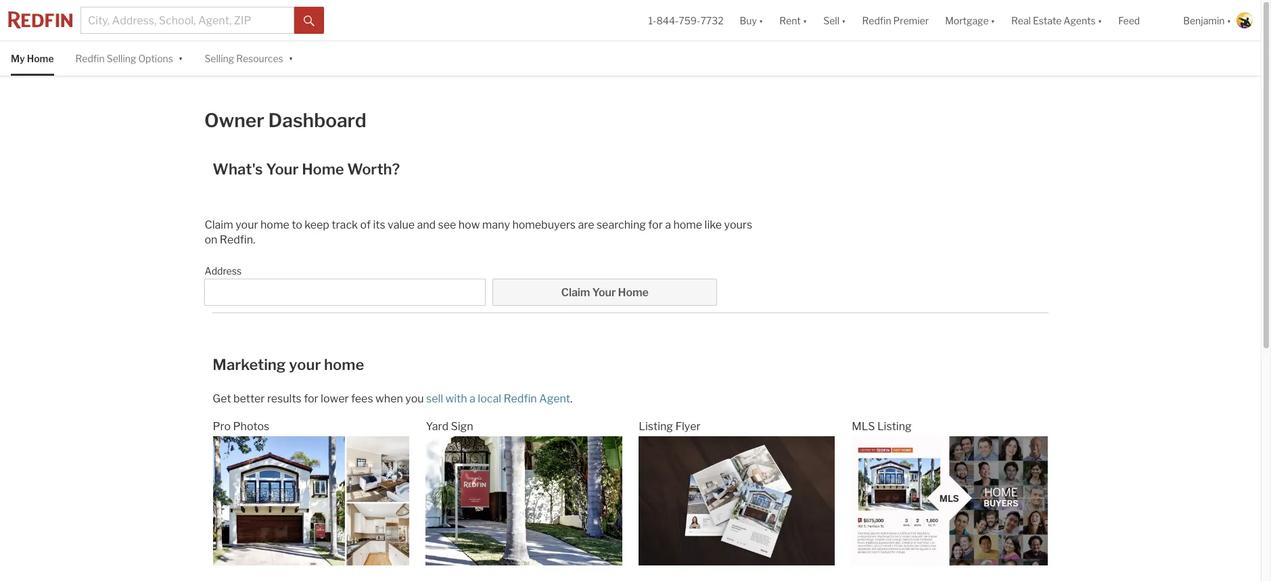 Task type: vqa. For each thing, say whether or not it's contained in the screenshot.
sell with a local Redfin Agent "link"
yes



Task type: locate. For each thing, give the bounding box(es) containing it.
1 horizontal spatial claim
[[561, 286, 590, 299]]

1 horizontal spatial your
[[593, 286, 616, 299]]

0 vertical spatial your
[[236, 219, 258, 232]]

0 horizontal spatial a
[[470, 393, 476, 406]]

selling inside redfin selling options ▾
[[107, 53, 136, 64]]

home
[[27, 53, 54, 64], [302, 161, 344, 178], [618, 286, 649, 299]]

your for claim
[[593, 286, 616, 299]]

home left like
[[674, 219, 703, 232]]

2 selling from the left
[[205, 53, 234, 64]]

0 horizontal spatial claim
[[205, 219, 233, 232]]

claim your home
[[561, 286, 649, 299]]

0 horizontal spatial redfin
[[76, 53, 105, 64]]

0 vertical spatial a
[[665, 219, 671, 232]]

mortgage ▾ button
[[938, 0, 1004, 41]]

claim
[[205, 219, 233, 232], [561, 286, 590, 299]]

a left like
[[665, 219, 671, 232]]

for inside the claim your home to keep track of its value and see how many homebuyers are searching for a home like yours on redfin.
[[649, 219, 663, 232]]

▾
[[759, 15, 764, 26], [803, 15, 808, 26], [842, 15, 846, 26], [991, 15, 996, 26], [1098, 15, 1103, 26], [1227, 15, 1232, 26], [179, 52, 183, 63], [289, 52, 293, 63]]

homebuyers
[[513, 219, 576, 232]]

listing right the mls
[[878, 420, 912, 433]]

1 vertical spatial redfin
[[76, 53, 105, 64]]

▾ right options
[[179, 52, 183, 63]]

owner
[[204, 109, 264, 132]]

submit search image
[[304, 15, 315, 26]]

mls listing
[[852, 420, 912, 433]]

redfin for redfin selling options ▾
[[76, 53, 105, 64]]

claim your home to keep track of its value and see how many homebuyers are searching for a home like yours on redfin.
[[205, 219, 753, 247]]

1 vertical spatial claim
[[561, 286, 590, 299]]

2 horizontal spatial home
[[674, 219, 703, 232]]

selling left options
[[107, 53, 136, 64]]

redfin left premier
[[863, 15, 892, 26]]

1 horizontal spatial redfin
[[863, 15, 892, 26]]

with
[[446, 393, 467, 406]]

to
[[292, 219, 302, 232]]

estate
[[1033, 15, 1062, 26]]

0 vertical spatial redfin
[[863, 15, 892, 26]]

0 vertical spatial claim
[[205, 219, 233, 232]]

1 horizontal spatial listing
[[878, 420, 912, 433]]

worth?
[[347, 161, 400, 178]]

▾ right buy
[[759, 15, 764, 26]]

when
[[376, 393, 403, 406]]

▾ right sell
[[842, 15, 846, 26]]

1 listing from the left
[[639, 420, 673, 433]]

None search field
[[205, 279, 486, 306]]

1 vertical spatial your
[[289, 356, 321, 374]]

free professional listing photos image
[[213, 437, 409, 566]]

redfin right my home
[[76, 53, 105, 64]]

address
[[205, 265, 242, 277]]

local mls listing image
[[852, 437, 1049, 566]]

1 horizontal spatial home
[[302, 161, 344, 178]]

listing
[[639, 420, 673, 433], [878, 420, 912, 433]]

a right "with"
[[470, 393, 476, 406]]

▾ inside redfin selling options ▾
[[179, 52, 183, 63]]

redfin inside button
[[863, 15, 892, 26]]

0 vertical spatial your
[[266, 161, 299, 178]]

0 horizontal spatial your
[[266, 161, 299, 178]]

1 horizontal spatial for
[[649, 219, 663, 232]]

dashboard
[[268, 109, 367, 132]]

1 vertical spatial home
[[302, 161, 344, 178]]

your for what's
[[266, 161, 299, 178]]

▾ inside 'link'
[[1098, 15, 1103, 26]]

7732
[[701, 15, 724, 26]]

buy ▾ button
[[740, 0, 764, 41]]

1-844-759-7732
[[649, 15, 724, 26]]

0 horizontal spatial selling
[[107, 53, 136, 64]]

listing flyer
[[639, 420, 701, 433]]

redfin for redfin premier
[[863, 15, 892, 26]]

your up redfin.
[[236, 219, 258, 232]]

your for marketing
[[289, 356, 321, 374]]

selling left resources
[[205, 53, 234, 64]]

▾ right resources
[[289, 52, 293, 63]]

1 selling from the left
[[107, 53, 136, 64]]

0 horizontal spatial your
[[236, 219, 258, 232]]

my home
[[11, 53, 54, 64]]

a
[[665, 219, 671, 232], [470, 393, 476, 406]]

mortgage ▾ button
[[946, 0, 996, 41]]

0 horizontal spatial for
[[304, 393, 319, 406]]

selling
[[107, 53, 136, 64], [205, 53, 234, 64]]

redfin inside redfin selling options ▾
[[76, 53, 105, 64]]

0 horizontal spatial home
[[261, 219, 290, 232]]

your inside the claim your home to keep track of its value and see how many homebuyers are searching for a home like yours on redfin.
[[236, 219, 258, 232]]

home up lower
[[324, 356, 364, 374]]

claim for claim your home to keep track of its value and see how many homebuyers are searching for a home like yours on redfin.
[[205, 219, 233, 232]]

0 horizontal spatial home
[[27, 53, 54, 64]]

claim inside button
[[561, 286, 590, 299]]

City, Address, School, Agent, ZIP search field
[[81, 7, 294, 34]]

selling resources ▾
[[205, 52, 293, 64]]

many
[[482, 219, 510, 232]]

feed
[[1119, 15, 1141, 26]]

pro photos
[[213, 420, 270, 433]]

mortgage
[[946, 15, 989, 26]]

your up results
[[289, 356, 321, 374]]

2 horizontal spatial home
[[618, 286, 649, 299]]

your
[[236, 219, 258, 232], [289, 356, 321, 374]]

for right searching
[[649, 219, 663, 232]]

your inside button
[[593, 286, 616, 299]]

1-844-759-7732 link
[[649, 15, 724, 26]]

lower
[[321, 393, 349, 406]]

mls
[[852, 420, 876, 433]]

what's
[[213, 161, 263, 178]]

redfin
[[863, 15, 892, 26], [76, 53, 105, 64]]

value
[[388, 219, 415, 232]]

a inside the claim your home to keep track of its value and see how many homebuyers are searching for a home like yours on redfin.
[[665, 219, 671, 232]]

1 vertical spatial your
[[593, 286, 616, 299]]

2 vertical spatial home
[[618, 286, 649, 299]]

benjamin ▾
[[1184, 15, 1232, 26]]

1 horizontal spatial a
[[665, 219, 671, 232]]

listing left flyer
[[639, 420, 673, 433]]

home inside button
[[618, 286, 649, 299]]

for left lower
[[304, 393, 319, 406]]

0 horizontal spatial listing
[[639, 420, 673, 433]]

marketing your home
[[213, 356, 364, 374]]

1 vertical spatial a
[[470, 393, 476, 406]]

home for marketing your home
[[324, 356, 364, 374]]

▾ inside selling resources ▾
[[289, 52, 293, 63]]

0 vertical spatial for
[[649, 219, 663, 232]]

buy ▾
[[740, 15, 764, 26]]

my
[[11, 53, 25, 64]]

rent ▾ button
[[772, 0, 816, 41]]

rent ▾
[[780, 15, 808, 26]]

1 horizontal spatial selling
[[205, 53, 234, 64]]

owner dashboard
[[204, 109, 367, 132]]

1 horizontal spatial home
[[324, 356, 364, 374]]

▾ right mortgage
[[991, 15, 996, 26]]

▾ right agents
[[1098, 15, 1103, 26]]

home left to
[[261, 219, 290, 232]]

claim inside the claim your home to keep track of its value and see how many homebuyers are searching for a home like yours on redfin.
[[205, 219, 233, 232]]

1 horizontal spatial your
[[289, 356, 321, 374]]

benjamin
[[1184, 15, 1225, 26]]

flyer
[[676, 420, 701, 433]]

your
[[266, 161, 299, 178], [593, 286, 616, 299]]

0 vertical spatial home
[[27, 53, 54, 64]]



Task type: describe. For each thing, give the bounding box(es) containing it.
how
[[459, 219, 480, 232]]

get better results for lower fees when you sell with a local redfin agent .
[[213, 393, 573, 406]]

▾ left user photo
[[1227, 15, 1232, 26]]

759-
[[679, 15, 701, 26]]

yard
[[426, 420, 449, 433]]

redfin premier
[[863, 15, 929, 26]]

sell with a local redfin agent link
[[426, 393, 571, 406]]

real estate agents ▾
[[1012, 15, 1103, 26]]

get
[[213, 393, 231, 406]]

agents
[[1064, 15, 1096, 26]]

2 listing from the left
[[878, 420, 912, 433]]

like
[[705, 219, 722, 232]]

home for claim your home
[[618, 286, 649, 299]]

track
[[332, 219, 358, 232]]

1 vertical spatial for
[[304, 393, 319, 406]]

sell ▾ button
[[824, 0, 846, 41]]

sell ▾
[[824, 15, 846, 26]]

keep
[[305, 219, 330, 232]]

are
[[578, 219, 595, 232]]

sign
[[451, 420, 473, 433]]

resources
[[236, 53, 283, 64]]

what's your home worth?
[[213, 161, 400, 178]]

sell
[[824, 15, 840, 26]]

see
[[438, 219, 456, 232]]

local redfin agent
[[478, 393, 571, 406]]

rent ▾ button
[[780, 0, 808, 41]]

photos
[[233, 420, 270, 433]]

redfin yard sign image
[[426, 437, 622, 566]]

rent
[[780, 15, 801, 26]]

on
[[205, 234, 218, 247]]

sell ▾ button
[[816, 0, 855, 41]]

claim for claim your home
[[561, 286, 590, 299]]

of
[[360, 219, 371, 232]]

844-
[[657, 15, 679, 26]]

fees
[[351, 393, 373, 406]]

selling resources link
[[205, 41, 283, 76]]

premier
[[894, 15, 929, 26]]

home for claim your home to keep track of its value and see how many homebuyers are searching for a home like yours on redfin.
[[261, 219, 290, 232]]

professional listing flyer image
[[639, 437, 836, 566]]

user photo image
[[1237, 12, 1254, 28]]

searching
[[597, 219, 646, 232]]

its
[[373, 219, 386, 232]]

yard sign
[[426, 420, 473, 433]]

sell
[[426, 393, 443, 406]]

real
[[1012, 15, 1031, 26]]

claim your home button
[[493, 279, 718, 306]]

home for what's your home worth?
[[302, 161, 344, 178]]

redfin.
[[220, 234, 255, 247]]

redfin premier button
[[855, 0, 938, 41]]

my home link
[[11, 41, 54, 76]]

redfin selling options ▾
[[76, 52, 183, 64]]

your for claim
[[236, 219, 258, 232]]

and
[[417, 219, 436, 232]]

selling inside selling resources ▾
[[205, 53, 234, 64]]

redfin selling options link
[[76, 41, 173, 76]]

yours
[[725, 219, 753, 232]]

1-
[[649, 15, 657, 26]]

real estate agents ▾ button
[[1004, 0, 1111, 41]]

better
[[234, 393, 265, 406]]

results
[[267, 393, 302, 406]]

you
[[406, 393, 424, 406]]

options
[[138, 53, 173, 64]]

pro
[[213, 420, 231, 433]]

feed button
[[1111, 0, 1176, 41]]

buy ▾ button
[[732, 0, 772, 41]]

real estate agents ▾ link
[[1012, 0, 1103, 41]]

marketing
[[213, 356, 286, 374]]

.
[[571, 393, 573, 406]]

▾ right rent
[[803, 15, 808, 26]]

buy
[[740, 15, 757, 26]]

mortgage ▾
[[946, 15, 996, 26]]



